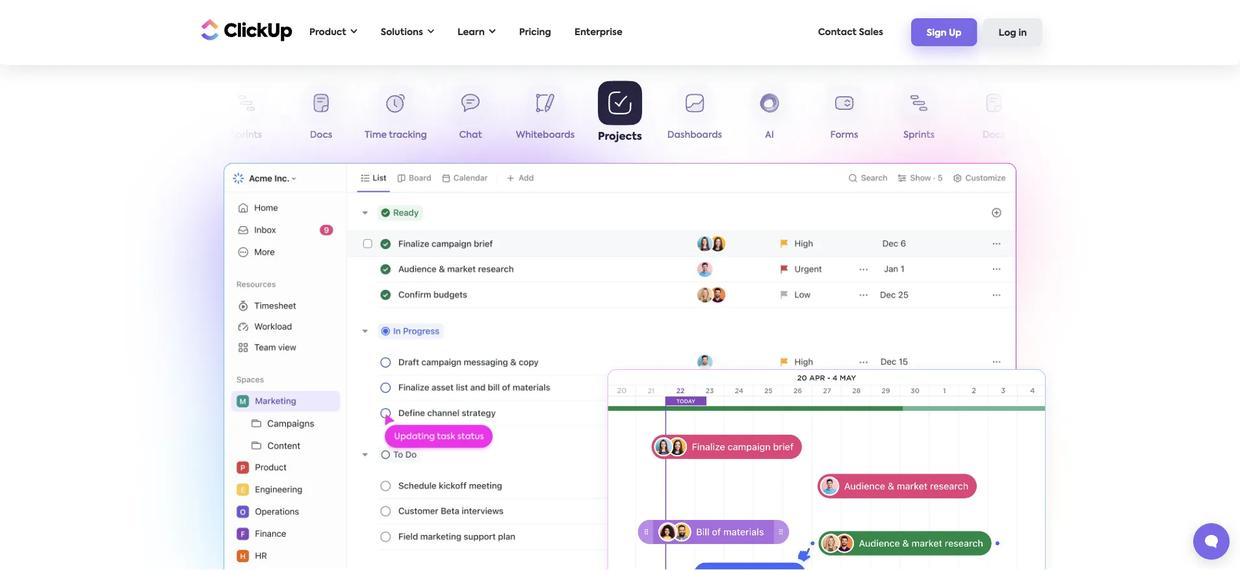 Task type: locate. For each thing, give the bounding box(es) containing it.
product
[[309, 28, 346, 37]]

sign up
[[927, 28, 962, 38]]

1 horizontal spatial sprints button
[[882, 85, 957, 145]]

1 time tracking from the left
[[365, 131, 427, 140]]

product button
[[303, 19, 364, 46]]

1 horizontal spatial forms
[[831, 131, 858, 140]]

2 time from the left
[[1038, 131, 1060, 140]]

0 horizontal spatial time tracking button
[[359, 85, 433, 145]]

2 docs button from the left
[[957, 85, 1031, 145]]

0 horizontal spatial docs button
[[284, 85, 359, 145]]

0 horizontal spatial sprints
[[231, 131, 262, 140]]

1 forms button from the left
[[134, 85, 209, 145]]

1 horizontal spatial sprints
[[904, 131, 935, 140]]

0 horizontal spatial sprints button
[[209, 85, 284, 145]]

sprints
[[231, 131, 262, 140], [904, 131, 935, 140]]

1 horizontal spatial docs button
[[957, 85, 1031, 145]]

1 docs from the left
[[310, 131, 332, 140]]

forms button
[[134, 85, 209, 145], [807, 85, 882, 145]]

0 horizontal spatial docs
[[310, 131, 332, 140]]

contact sales link
[[812, 19, 890, 46]]

ai
[[765, 131, 774, 140]]

projects image
[[591, 354, 1062, 570]]

0 horizontal spatial time tracking
[[365, 131, 427, 140]]

2 forms button from the left
[[807, 85, 882, 145]]

log in link
[[983, 18, 1043, 46]]

time tracking button
[[359, 85, 433, 145], [1031, 85, 1106, 145]]

1 sprints from the left
[[231, 131, 262, 140]]

pricing link
[[513, 19, 558, 46]]

0 horizontal spatial time
[[365, 131, 387, 140]]

docs button
[[284, 85, 359, 145], [957, 85, 1031, 145]]

sprints button
[[209, 85, 284, 145], [882, 85, 957, 145]]

time tracking
[[365, 131, 427, 140], [1038, 131, 1100, 140]]

sign up button
[[911, 18, 977, 46]]

1 horizontal spatial time tracking
[[1038, 131, 1100, 140]]

1 horizontal spatial forms button
[[807, 85, 882, 145]]

1 horizontal spatial time
[[1038, 131, 1060, 140]]

docs
[[310, 131, 332, 140], [983, 131, 1005, 140]]

tracking
[[389, 131, 427, 140], [1062, 131, 1100, 140]]

1 time tracking button from the left
[[359, 85, 433, 145]]

chat
[[459, 131, 482, 140]]

0 horizontal spatial forms
[[158, 131, 186, 140]]

2 docs from the left
[[983, 131, 1005, 140]]

0 horizontal spatial tracking
[[389, 131, 427, 140]]

log in
[[999, 28, 1027, 38]]

projects button
[[583, 81, 658, 145]]

dashboards button
[[658, 85, 732, 145]]

time
[[365, 131, 387, 140], [1038, 131, 1060, 140]]

enterprise link
[[568, 19, 629, 46]]

2 sprints button from the left
[[882, 85, 957, 145]]

0 horizontal spatial forms button
[[134, 85, 209, 145]]

chat button
[[433, 85, 508, 145]]

forms
[[158, 131, 186, 140], [831, 131, 858, 140]]

1 horizontal spatial docs
[[983, 131, 1005, 140]]

enterprise
[[575, 28, 623, 37]]

1 horizontal spatial time tracking button
[[1031, 85, 1106, 145]]

1 docs button from the left
[[284, 85, 359, 145]]

1 sprints button from the left
[[209, 85, 284, 145]]

sales
[[859, 28, 883, 37]]

1 horizontal spatial tracking
[[1062, 131, 1100, 140]]

1 tracking from the left
[[389, 131, 427, 140]]



Task type: vqa. For each thing, say whether or not it's contained in the screenshot.
reporting. in the top right of the page
no



Task type: describe. For each thing, give the bounding box(es) containing it.
2 forms from the left
[[831, 131, 858, 140]]

pricing
[[519, 28, 551, 37]]

projects
[[598, 131, 642, 142]]

2 sprints from the left
[[904, 131, 935, 140]]

whiteboards button
[[508, 85, 583, 145]]

up
[[949, 28, 962, 38]]

log
[[999, 28, 1017, 38]]

ai button
[[732, 85, 807, 145]]

sign
[[927, 28, 947, 38]]

contact
[[818, 28, 857, 37]]

1 forms from the left
[[158, 131, 186, 140]]

learn button
[[451, 19, 502, 46]]

1 time from the left
[[365, 131, 387, 140]]

solutions button
[[374, 19, 441, 46]]

2 time tracking from the left
[[1038, 131, 1100, 140]]

2 time tracking button from the left
[[1031, 85, 1106, 145]]

2 tracking from the left
[[1062, 131, 1100, 140]]

dashboards
[[668, 131, 722, 140]]

clickup image
[[198, 17, 293, 42]]

contact sales
[[818, 28, 883, 37]]

learn
[[458, 28, 485, 37]]

whiteboards
[[516, 131, 575, 140]]

in
[[1019, 28, 1027, 38]]

solutions
[[381, 28, 423, 37]]



